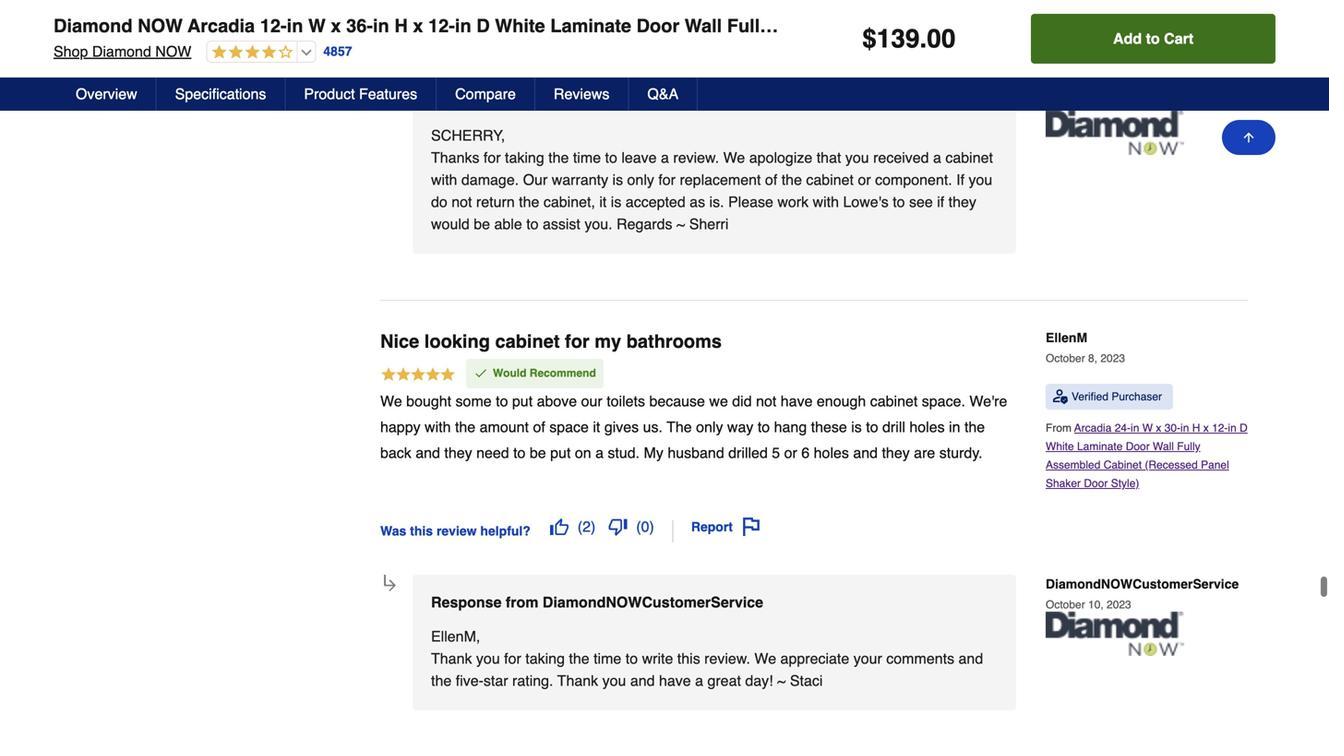 Task type: locate. For each thing, give the bounding box(es) containing it.
drilled
[[729, 444, 768, 461]]

arrow right image
[[381, 76, 399, 93]]

1 vertical spatial not
[[756, 393, 777, 410]]

0 horizontal spatial be
[[474, 216, 490, 233]]

2 helpful? from the top
[[480, 524, 531, 538]]

we up day!
[[755, 650, 776, 668]]

this right 36-
[[410, 22, 433, 37]]

2 diamondnow_mbci image from the top
[[1046, 612, 1184, 656]]

october left 10,
[[1046, 599, 1085, 612]]

( for thumb up image corresponding to ( 2 )
[[578, 518, 583, 536]]

1 vertical spatial is
[[611, 193, 622, 211]]

0 horizontal spatial w
[[308, 15, 326, 36]]

this inside ellenm, thank you for taking the time to write this review. we appreciate your comments and the five-star rating. thank you and have a great day! ~ staci
[[677, 650, 700, 668]]

1 vertical spatial only
[[696, 418, 723, 436]]

door
[[637, 15, 680, 36], [1170, 15, 1213, 36], [1126, 440, 1150, 453], [1084, 477, 1108, 490]]

1 horizontal spatial arcadia
[[1075, 422, 1112, 435]]

be inside the we bought some to put above our toilets because we did not have enough cabinet space. we're happy with the amount of space it gives us. the only way to hang these is to drill holes in the back and they need to be put on a stud. my husband drilled 5 or 6 holes and they are sturdy.
[[530, 444, 546, 461]]

~
[[677, 216, 685, 233], [777, 673, 786, 690]]

diamondnow_mbci image
[[1046, 111, 1184, 155], [1046, 612, 1184, 656]]

the down 'our'
[[519, 193, 540, 211]]

white inside arcadia 24-in w x 30-in h x 12-in d white laminate door wall fully assembled cabinet (recessed panel shaker door style)
[[1046, 440, 1074, 453]]

1 horizontal spatial assembled
[[1046, 459, 1101, 472]]

assembled down from on the right of the page
[[1046, 459, 1101, 472]]

( 2 )
[[578, 518, 596, 536]]

2 was from the top
[[380, 524, 406, 538]]

time inside ellenm, thank you for taking the time to write this review. we appreciate your comments and the five-star rating. thank you and have a great day! ~ staci
[[594, 650, 622, 668]]

we inside ellenm, thank you for taking the time to write this review. we appreciate your comments and the five-star rating. thank you and have a great day! ~ staci
[[755, 650, 776, 668]]

staci
[[790, 673, 823, 690]]

was this review helpful? up arrow right image at left
[[380, 524, 531, 538]]

toilets
[[607, 393, 645, 410]]

thumb up image
[[550, 17, 568, 35], [550, 518, 568, 536]]

w inside arcadia 24-in w x 30-in h x 12-in d white laminate door wall fully assembled cabinet (recessed panel shaker door style)
[[1143, 422, 1153, 435]]

2 report button from the top
[[685, 512, 767, 543]]

0 vertical spatial (recessed
[[951, 15, 1044, 36]]

0 horizontal spatial have
[[659, 673, 691, 690]]

review. up great
[[705, 650, 750, 668]]

1 horizontal spatial be
[[530, 444, 546, 461]]

0 horizontal spatial ~
[[677, 216, 685, 233]]

put down would
[[512, 393, 533, 410]]

report
[[691, 19, 733, 33], [691, 520, 733, 535]]

1 vertical spatial now
[[155, 43, 191, 60]]

was this review helpful?
[[380, 22, 531, 37], [380, 524, 531, 538]]

above
[[537, 393, 577, 410]]

add to cart
[[1113, 30, 1194, 47]]

1 vertical spatial (recessed
[[1145, 459, 1198, 472]]

they down drill
[[882, 444, 910, 461]]

d inside arcadia 24-in w x 30-in h x 12-in d white laminate door wall fully assembled cabinet (recessed panel shaker door style)
[[1240, 422, 1248, 435]]

(recessed down 30-
[[1145, 459, 1198, 472]]

it inside scherry, thanks for taking the time to leave a review.  we apologize that you received a cabinet with damage.  our warranty is only for replacement of the cabinet or component. if you do not return the cabinet, it is accepted as is.  please work with lowe's to see if they would be able to assist you. regards ~ sherri
[[599, 193, 607, 211]]

1 was this review helpful? from the top
[[380, 22, 531, 37]]

1 horizontal spatial only
[[696, 418, 723, 436]]

not right did
[[756, 393, 777, 410]]

4 stars image
[[207, 44, 293, 61]]

not inside scherry, thanks for taking the time to leave a review.  we apologize that you received a cabinet with damage.  our warranty is only for replacement of the cabinet or component. if you do not return the cabinet, it is accepted as is.  please work with lowe's to see if they would be able to assist you. regards ~ sherri
[[452, 193, 472, 211]]

with
[[431, 171, 457, 188], [813, 193, 839, 211], [425, 418, 451, 436]]

october for diamondnowcustomerservice
[[1046, 599, 1085, 612]]

the
[[549, 149, 569, 166], [782, 171, 802, 188], [519, 193, 540, 211], [455, 418, 476, 436], [965, 418, 985, 436], [569, 650, 590, 668], [431, 673, 452, 690]]

purchaser
[[1112, 391, 1162, 404]]

0 vertical spatial d
[[477, 15, 490, 36]]

1 vertical spatial have
[[659, 673, 691, 690]]

~ inside ellenm, thank you for taking the time to write this review. we appreciate your comments and the five-star rating. thank you and have a great day! ~ staci
[[777, 673, 786, 690]]

response from diamondnowcustomerservice
[[431, 93, 764, 110], [431, 594, 764, 611]]

is
[[613, 171, 623, 188], [611, 193, 622, 211], [851, 418, 862, 436]]

$
[[862, 24, 877, 54]]

was
[[380, 22, 406, 37], [380, 524, 406, 538]]

1 vertical spatial helpful?
[[480, 524, 531, 538]]

0 vertical spatial this
[[410, 22, 433, 37]]

1 from from the top
[[506, 93, 539, 110]]

diamond up shop
[[54, 15, 133, 36]]

this right write
[[677, 650, 700, 668]]

0 vertical spatial assembled
[[775, 15, 873, 36]]

fully
[[727, 15, 770, 36], [1177, 440, 1201, 453]]

not
[[452, 193, 472, 211], [756, 393, 777, 410]]

october down ellenm
[[1046, 352, 1085, 365]]

response
[[431, 93, 502, 110], [431, 594, 502, 611]]

0 vertical spatial review.
[[673, 149, 719, 166]]

is up you.
[[611, 193, 622, 211]]

comments
[[887, 650, 955, 668]]

( 1 )
[[636, 17, 654, 34]]

1 horizontal spatial (recessed
[[1145, 459, 1198, 472]]

( left thumb down icon
[[578, 17, 583, 34]]

d up compare
[[477, 15, 490, 36]]

2 horizontal spatial 12-
[[1212, 422, 1228, 435]]

diamondnowcustomerservice
[[1046, 76, 1239, 91], [543, 93, 764, 110], [1046, 577, 1239, 592], [543, 594, 764, 611]]

the down we're
[[965, 418, 985, 436]]

nice looking cabinet for my bathrooms
[[380, 331, 722, 352]]

lowe's
[[843, 193, 889, 211]]

in up compare
[[455, 15, 471, 36]]

1 vertical spatial wall
[[1153, 440, 1174, 453]]

response up ellenm, at bottom
[[431, 594, 502, 611]]

diamondnowcustomerservice up leave on the left top of page
[[543, 93, 764, 110]]

(
[[578, 17, 583, 34], [636, 17, 641, 34], [578, 518, 583, 536], [636, 518, 641, 536]]

0 horizontal spatial laminate
[[550, 15, 631, 36]]

2 response from diamondnowcustomerservice from the top
[[431, 594, 764, 611]]

2023 right 8,
[[1101, 352, 1125, 365]]

the left write
[[569, 650, 590, 668]]

1 diamondnow_mbci image from the top
[[1046, 111, 1184, 155]]

or right the 5
[[784, 444, 797, 461]]

to left write
[[626, 650, 638, 668]]

review. inside scherry, thanks for taking the time to leave a review.  we apologize that you received a cabinet with damage.  our warranty is only for replacement of the cabinet or component. if you do not return the cabinet, it is accepted as is.  please work with lowe's to see if they would be able to assist you. regards ~ sherri
[[673, 149, 719, 166]]

helpful? up compare
[[480, 22, 531, 37]]

1 vertical spatial diamondnow_mbci image
[[1046, 612, 1184, 656]]

0 vertical spatial holes
[[910, 418, 945, 436]]

review down need
[[437, 524, 477, 538]]

we're
[[970, 393, 1008, 410]]

q&a
[[648, 85, 679, 102]]

2 october from the top
[[1046, 599, 1085, 612]]

12- inside arcadia 24-in w x 30-in h x 12-in d white laminate door wall fully assembled cabinet (recessed panel shaker door style)
[[1212, 422, 1228, 435]]

2023 inside the diamondnowcustomerservice november 22, 2023
[[1119, 97, 1143, 110]]

( left thumb down image
[[578, 518, 583, 536]]

this down back
[[410, 524, 433, 538]]

0 horizontal spatial thank
[[431, 650, 472, 668]]

1 vertical spatial review.
[[705, 650, 750, 668]]

diamondnowcustomerservice up write
[[543, 594, 764, 611]]

0 vertical spatial helpful?
[[480, 22, 531, 37]]

a inside ellenm, thank you for taking the time to write this review. we appreciate your comments and the five-star rating. thank you and have a great day! ~ staci
[[695, 673, 703, 690]]

( 0 )
[[578, 17, 596, 34], [636, 518, 654, 536]]

h right 30-
[[1192, 422, 1200, 435]]

d
[[477, 15, 490, 36], [1240, 422, 1248, 435]]

12- right 30-
[[1212, 422, 1228, 435]]

back
[[380, 444, 412, 461]]

1 vertical spatial d
[[1240, 422, 1248, 435]]

or up the lowe's
[[858, 171, 871, 188]]

my
[[595, 331, 621, 352]]

1 vertical spatial laminate
[[1077, 440, 1123, 453]]

2 vertical spatial we
[[755, 650, 776, 668]]

w up 4857
[[308, 15, 326, 36]]

(recessed inside arcadia 24-in w x 30-in h x 12-in d white laminate door wall fully assembled cabinet (recessed panel shaker door style)
[[1145, 459, 1198, 472]]

~ left sherri
[[677, 216, 685, 233]]

style) inside arcadia 24-in w x 30-in h x 12-in d white laminate door wall fully assembled cabinet (recessed panel shaker door style)
[[1111, 477, 1140, 490]]

0 vertical spatial not
[[452, 193, 472, 211]]

response from diamondnowcustomerservice for the
[[431, 594, 764, 611]]

0 horizontal spatial fully
[[727, 15, 770, 36]]

panel
[[1049, 15, 1098, 36], [1201, 459, 1229, 472]]

october
[[1046, 352, 1085, 365], [1046, 599, 1085, 612]]

2 thumb up image from the top
[[550, 518, 568, 536]]

( 0 ) right thumb down image
[[636, 518, 654, 536]]

12- up 4 stars image at the top left
[[260, 15, 287, 36]]

0 vertical spatial is
[[613, 171, 623, 188]]

component.
[[875, 171, 952, 188]]

holes right 6
[[814, 444, 849, 461]]

cabinet down that
[[806, 171, 854, 188]]

style) right cart
[[1218, 15, 1268, 36]]

because
[[649, 393, 705, 410]]

36-
[[346, 15, 373, 36]]

1 horizontal spatial panel
[[1201, 459, 1229, 472]]

report button right 1
[[685, 10, 767, 42]]

assembled inside arcadia 24-in w x 30-in h x 12-in d white laminate door wall fully assembled cabinet (recessed panel shaker door style)
[[1046, 459, 1101, 472]]

taking up 'our'
[[505, 149, 544, 166]]

thumb down image
[[609, 17, 627, 35]]

0 vertical spatial 2023
[[1119, 97, 1143, 110]]

to up the amount
[[496, 393, 508, 410]]

time up warranty
[[573, 149, 601, 166]]

12- up "compare" button at the top of page
[[428, 15, 455, 36]]

1 vertical spatial w
[[1143, 422, 1153, 435]]

with inside the we bought some to put above our toilets because we did not have enough cabinet space. we're happy with the amount of space it gives us. the only way to hang these is to drill holes in the back and they need to be put on a stud. my husband drilled 5 or 6 holes and they are sturdy.
[[425, 418, 451, 436]]

add to cart button
[[1031, 14, 1276, 64]]

did
[[732, 393, 752, 410]]

that
[[817, 149, 841, 166]]

response from diamondnowcustomerservice for time
[[431, 93, 764, 110]]

would
[[493, 367, 527, 380]]

wall down 30-
[[1153, 440, 1174, 453]]

0 horizontal spatial only
[[627, 171, 654, 188]]

diamondnowcustomerservice up 22,
[[1046, 76, 1239, 91]]

now up shop diamond now at the top of page
[[138, 15, 183, 36]]

1 report button from the top
[[685, 10, 767, 42]]

1 horizontal spatial we
[[723, 149, 745, 166]]

for up accepted at top
[[659, 171, 676, 188]]

1 horizontal spatial laminate
[[1077, 440, 1123, 453]]

0 vertical spatial we
[[723, 149, 745, 166]]

1 vertical spatial or
[[784, 444, 797, 461]]

h right 36-
[[394, 15, 408, 36]]

five-
[[456, 673, 484, 690]]

0 vertical spatial was
[[380, 22, 406, 37]]

have up hang
[[781, 393, 813, 410]]

1 vertical spatial was
[[380, 524, 406, 538]]

be
[[474, 216, 490, 233], [530, 444, 546, 461]]

report left flag icon
[[691, 520, 733, 535]]

2 report from the top
[[691, 520, 733, 535]]

2 response from the top
[[431, 594, 502, 611]]

october inside diamondnowcustomerservice october 10, 2023
[[1046, 599, 1085, 612]]

with up do
[[431, 171, 457, 188]]

we inside the we bought some to put above our toilets because we did not have enough cabinet space. we're happy with the amount of space it gives us. the only way to hang these is to drill holes in the back and they need to be put on a stud. my husband drilled 5 or 6 holes and they are sturdy.
[[380, 393, 402, 410]]

1 horizontal spatial w
[[1143, 422, 1153, 435]]

1 vertical spatial we
[[380, 393, 402, 410]]

1 helpful? from the top
[[480, 22, 531, 37]]

amount
[[480, 418, 529, 436]]

1 vertical spatial 0
[[641, 518, 649, 536]]

assist
[[543, 216, 581, 233]]

from for ellenm,
[[506, 594, 539, 611]]

in right 30-
[[1228, 422, 1237, 435]]

0 vertical spatial response
[[431, 93, 502, 110]]

2023 inside diamondnowcustomerservice october 10, 2023
[[1107, 599, 1132, 612]]

shaker up the diamondnowcustomerservice november 22, 2023
[[1103, 15, 1165, 36]]

2 from from the top
[[506, 594, 539, 611]]

diamondnow_mbci image down 22,
[[1046, 111, 1184, 155]]

they
[[949, 193, 977, 211], [444, 444, 472, 461], [882, 444, 910, 461]]

was right 36-
[[380, 22, 406, 37]]

22,
[[1100, 97, 1116, 110]]

a left great
[[695, 673, 703, 690]]

october inside ellenm october 8, 2023
[[1046, 352, 1085, 365]]

1 horizontal spatial cabinet
[[1104, 459, 1142, 472]]

thumb down image
[[609, 518, 627, 536]]

1 thumb up image from the top
[[550, 17, 568, 35]]

1 horizontal spatial ( 0 )
[[636, 518, 654, 536]]

1 vertical spatial thumb up image
[[550, 518, 568, 536]]

flag image
[[742, 17, 761, 35]]

0 horizontal spatial ( 0 )
[[578, 17, 596, 34]]

scherry, thanks for taking the time to leave a review.  we apologize that you received a cabinet with damage.  our warranty is only for replacement of the cabinet or component. if you do not return the cabinet, it is accepted as is.  please work with lowe's to see if they would be able to assist you. regards ~ sherri
[[431, 127, 993, 233]]

from left reviews
[[506, 93, 539, 110]]

1 response from diamondnowcustomerservice from the top
[[431, 93, 764, 110]]

0 vertical spatial thumb up image
[[550, 17, 568, 35]]

you
[[845, 149, 869, 166], [969, 171, 993, 188], [476, 650, 500, 668], [602, 673, 626, 690]]

shaker down from on the right of the page
[[1046, 477, 1081, 490]]

1 horizontal spatial white
[[1046, 440, 1074, 453]]

cabinet
[[946, 149, 993, 166], [806, 171, 854, 188], [495, 331, 560, 352], [870, 393, 918, 410]]

arcadia up 4 stars image at the top left
[[188, 15, 255, 36]]

it left gives
[[593, 418, 600, 436]]

24-
[[1115, 422, 1131, 435]]

1 vertical spatial h
[[1192, 422, 1200, 435]]

1 october from the top
[[1046, 352, 1085, 365]]

report button down the drilled on the right of page
[[685, 512, 767, 543]]

from
[[506, 93, 539, 110], [506, 594, 539, 611]]

wall left flag image at top
[[685, 15, 722, 36]]

1 response from the top
[[431, 93, 502, 110]]

not right do
[[452, 193, 472, 211]]

0 horizontal spatial 0
[[583, 17, 591, 34]]

regards
[[617, 216, 673, 233]]

2 was this review helpful? from the top
[[380, 524, 531, 538]]

0 vertical spatial style)
[[1218, 15, 1268, 36]]

thank right rating.
[[557, 673, 598, 690]]

( 0 ) for thumb down image
[[636, 518, 654, 536]]

only inside the we bought some to put above our toilets because we did not have enough cabinet space. we're happy with the amount of space it gives us. the only way to hang these is to drill holes in the back and they need to be put on a stud. my husband drilled 5 or 6 holes and they are sturdy.
[[696, 418, 723, 436]]

in
[[287, 15, 303, 36], [373, 15, 389, 36], [455, 15, 471, 36], [949, 418, 961, 436], [1131, 422, 1140, 435], [1181, 422, 1189, 435], [1228, 422, 1237, 435]]

report button for ( 1 )
[[685, 10, 767, 42]]

0 vertical spatial report button
[[685, 10, 767, 42]]

the
[[667, 418, 692, 436]]

for up the star
[[504, 650, 521, 668]]

1 horizontal spatial have
[[781, 393, 813, 410]]

0 vertical spatial taking
[[505, 149, 544, 166]]

of down apologize on the top of the page
[[765, 171, 778, 188]]

1 vertical spatial was this review helpful?
[[380, 524, 531, 538]]

white
[[495, 15, 545, 36], [1046, 440, 1074, 453]]

0 horizontal spatial wall
[[685, 15, 722, 36]]

they inside scherry, thanks for taking the time to leave a review.  we apologize that you received a cabinet with damage.  our warranty is only for replacement of the cabinet or component. if you do not return the cabinet, it is accepted as is.  please work with lowe's to see if they would be able to assist you. regards ~ sherri
[[949, 193, 977, 211]]

1 review from the top
[[437, 22, 477, 37]]

helpful?
[[480, 22, 531, 37], [480, 524, 531, 538]]

8,
[[1088, 352, 1098, 365]]

2 review from the top
[[437, 524, 477, 538]]

1 report from the top
[[691, 19, 733, 33]]

laminate down 24-
[[1077, 440, 1123, 453]]

0 horizontal spatial panel
[[1049, 15, 1098, 36]]

checkmark image
[[474, 366, 488, 381]]

to
[[1146, 30, 1160, 47], [605, 149, 617, 166], [893, 193, 905, 211], [526, 216, 539, 233], [496, 393, 508, 410], [758, 418, 770, 436], [866, 418, 878, 436], [513, 444, 526, 461], [626, 650, 638, 668]]

0 vertical spatial time
[[573, 149, 601, 166]]

thanks
[[431, 149, 480, 166]]

features
[[359, 85, 417, 102]]

product features button
[[286, 78, 437, 111]]

of inside the we bought some to put above our toilets because we did not have enough cabinet space. we're happy with the amount of space it gives us. the only way to hang these is to drill holes in the back and they need to be put on a stud. my husband drilled 5 or 6 holes and they are sturdy.
[[533, 418, 545, 436]]

1 horizontal spatial style)
[[1218, 15, 1268, 36]]

diamondnow_mbci image for scherry, thanks for taking the time to leave a review.  we apologize that you received a cabinet with damage.  our warranty is only for replacement of the cabinet or component. if you do not return the cabinet, it is accepted as is.  please work with lowe's to see if they would be able to assist you. regards ~ sherri
[[1046, 111, 1184, 155]]

would
[[431, 216, 470, 233]]

diamondnow_mbci image down 10,
[[1046, 612, 1184, 656]]

product features
[[304, 85, 417, 102]]

0 horizontal spatial or
[[784, 444, 797, 461]]

panel inside arcadia 24-in w x 30-in h x 12-in d white laminate door wall fully assembled cabinet (recessed panel shaker door style)
[[1201, 459, 1229, 472]]

need
[[476, 444, 509, 461]]

specifications
[[175, 85, 266, 102]]

1 vertical spatial put
[[550, 444, 571, 461]]

taking inside ellenm, thank you for taking the time to write this review. we appreciate your comments and the five-star rating. thank you and have a great day! ~ staci
[[526, 650, 565, 668]]

a right the on
[[596, 444, 604, 461]]

1 vertical spatial taking
[[526, 650, 565, 668]]

of inside scherry, thanks for taking the time to leave a review.  we apologize that you received a cabinet with damage.  our warranty is only for replacement of the cabinet or component. if you do not return the cabinet, it is accepted as is.  please work with lowe's to see if they would be able to assist you. regards ~ sherri
[[765, 171, 778, 188]]

verified purchaser
[[1072, 391, 1162, 404]]

) left thumb down image
[[591, 518, 596, 536]]

shop diamond now
[[54, 43, 191, 60]]

0 left thumb down icon
[[583, 17, 591, 34]]

0 for thumb up image related to ( 0 )
[[583, 17, 591, 34]]

review for ( 0 )
[[437, 22, 477, 37]]

d right 30-
[[1240, 422, 1248, 435]]

1 horizontal spatial or
[[858, 171, 871, 188]]

1 horizontal spatial put
[[550, 444, 571, 461]]

0 horizontal spatial shaker
[[1046, 477, 1081, 490]]

1 vertical spatial ( 0 )
[[636, 518, 654, 536]]

( for thumb down image
[[636, 518, 641, 536]]

october for ellenm
[[1046, 352, 1085, 365]]

1 vertical spatial october
[[1046, 599, 1085, 612]]

1 vertical spatial shaker
[[1046, 477, 1081, 490]]

1 horizontal spatial thank
[[557, 673, 598, 690]]

1 horizontal spatial h
[[1192, 422, 1200, 435]]

we
[[709, 393, 728, 410]]

to inside add to cart button
[[1146, 30, 1160, 47]]

0 horizontal spatial put
[[512, 393, 533, 410]]

in right 24-
[[1181, 422, 1189, 435]]

wall inside arcadia 24-in w x 30-in h x 12-in d white laminate door wall fully assembled cabinet (recessed panel shaker door style)
[[1153, 440, 1174, 453]]

a
[[661, 149, 669, 166], [933, 149, 942, 166], [596, 444, 604, 461], [695, 673, 703, 690]]

this
[[410, 22, 433, 37], [410, 524, 433, 538], [677, 650, 700, 668]]

of left space
[[533, 418, 545, 436]]

1 vertical spatial response
[[431, 594, 502, 611]]

1 was from the top
[[380, 22, 406, 37]]

0 vertical spatial ~
[[677, 216, 685, 233]]

holes
[[910, 418, 945, 436], [814, 444, 849, 461]]

0 horizontal spatial arcadia
[[188, 15, 255, 36]]

report left flag image at top
[[691, 19, 733, 33]]

2 vertical spatial this
[[677, 650, 700, 668]]

1 vertical spatial report
[[691, 520, 733, 535]]

review up compare
[[437, 22, 477, 37]]

0 vertical spatial have
[[781, 393, 813, 410]]

the left the five-
[[431, 673, 452, 690]]

2 vertical spatial 2023
[[1107, 599, 1132, 612]]

received
[[873, 149, 929, 166]]

it up you.
[[599, 193, 607, 211]]

helpful? down need
[[480, 524, 531, 538]]

arrow up image
[[1242, 130, 1256, 145]]

0 vertical spatial it
[[599, 193, 607, 211]]

0 vertical spatial review
[[437, 22, 477, 37]]

thank down ellenm, at bottom
[[431, 650, 472, 668]]

write
[[642, 650, 673, 668]]

husband
[[668, 444, 724, 461]]

holes up are
[[910, 418, 945, 436]]

1 vertical spatial from
[[506, 594, 539, 611]]



Task type: vqa. For each thing, say whether or not it's contained in the screenshot.
ORGANIZATION
no



Task type: describe. For each thing, give the bounding box(es) containing it.
is.
[[709, 193, 724, 211]]

ellenm october 8, 2023
[[1046, 331, 1125, 365]]

x right 30-
[[1204, 422, 1209, 435]]

return
[[476, 193, 515, 211]]

.
[[920, 24, 927, 54]]

and right back
[[416, 444, 440, 461]]

in inside the we bought some to put above our toilets because we did not have enough cabinet space. we're happy with the amount of space it gives us. the only way to hang these is to drill holes in the back and they need to be put on a stud. my husband drilled 5 or 6 holes and they are sturdy.
[[949, 418, 961, 436]]

0 vertical spatial with
[[431, 171, 457, 188]]

0 horizontal spatial they
[[444, 444, 472, 461]]

verified
[[1072, 391, 1109, 404]]

fully inside arcadia 24-in w x 30-in h x 12-in d white laminate door wall fully assembled cabinet (recessed panel shaker door style)
[[1177, 440, 1201, 453]]

) left thumb down icon
[[591, 17, 596, 34]]

leave
[[622, 149, 657, 166]]

for inside ellenm, thank you for taking the time to write this review. we appreciate your comments and the five-star rating. thank you and have a great day! ~ staci
[[504, 650, 521, 668]]

) right thumb down icon
[[649, 17, 654, 34]]

to right need
[[513, 444, 526, 461]]

0 horizontal spatial cabinet
[[878, 15, 946, 36]]

cart
[[1164, 30, 1194, 47]]

great
[[708, 673, 741, 690]]

sturdy.
[[940, 444, 983, 461]]

2023 for scherry, thanks for taking the time to leave a review.  we apologize that you received a cabinet with damage.  our warranty is only for replacement of the cabinet or component. if you do not return the cabinet, it is accepted as is.  please work with lowe's to see if they would be able to assist you. regards ~ sherri
[[1119, 97, 1143, 110]]

) right thumb down image
[[649, 518, 654, 536]]

only inside scherry, thanks for taking the time to leave a review.  we apologize that you received a cabinet with damage.  our warranty is only for replacement of the cabinet or component. if you do not return the cabinet, it is accepted as is.  please work with lowe's to see if they would be able to assist you. regards ~ sherri
[[627, 171, 654, 188]]

apologize
[[749, 149, 813, 166]]

space
[[549, 418, 589, 436]]

happy
[[380, 418, 421, 436]]

is inside the we bought some to put above our toilets because we did not have enough cabinet space. we're happy with the amount of space it gives us. the only way to hang these is to drill holes in the back and they need to be put on a stud. my husband drilled 5 or 6 holes and they are sturdy.
[[851, 418, 862, 436]]

hang
[[774, 418, 807, 436]]

$ 139 . 00
[[862, 24, 956, 54]]

cabinet inside arcadia 24-in w x 30-in h x 12-in d white laminate door wall fully assembled cabinet (recessed panel shaker door style)
[[1104, 459, 1142, 472]]

nice
[[380, 331, 419, 352]]

from for scherry,
[[506, 93, 539, 110]]

1 vertical spatial with
[[813, 193, 839, 211]]

star
[[484, 673, 508, 690]]

space.
[[922, 393, 966, 410]]

0 vertical spatial diamond
[[54, 15, 133, 36]]

recommend
[[530, 367, 596, 380]]

and down enough
[[853, 444, 878, 461]]

0 horizontal spatial h
[[394, 15, 408, 36]]

diamondnowcustomerservice up 10,
[[1046, 577, 1239, 592]]

1 horizontal spatial 12-
[[428, 15, 455, 36]]

ellenm, thank you for taking the time to write this review. we appreciate your comments and the five-star rating. thank you and have a great day! ~ staci
[[431, 628, 983, 690]]

1
[[641, 17, 649, 34]]

response for ellenm,
[[431, 594, 502, 611]]

you up the star
[[476, 650, 500, 668]]

our
[[581, 393, 603, 410]]

and down write
[[630, 673, 655, 690]]

( 0 ) for thumb up image related to ( 0 )
[[578, 17, 596, 34]]

for left my
[[565, 331, 590, 352]]

1 horizontal spatial holes
[[910, 418, 945, 436]]

sherri
[[689, 216, 729, 233]]

verified purchaser icon image
[[1053, 390, 1068, 404]]

~ inside scherry, thanks for taking the time to leave a review.  we apologize that you received a cabinet with damage.  our warranty is only for replacement of the cabinet or component. if you do not return the cabinet, it is accepted as is.  please work with lowe's to see if they would be able to assist you. regards ~ sherri
[[677, 216, 685, 233]]

add
[[1113, 30, 1142, 47]]

some
[[456, 393, 492, 410]]

you right rating.
[[602, 673, 626, 690]]

our
[[523, 171, 548, 188]]

arcadia inside arcadia 24-in w x 30-in h x 12-in d white laminate door wall fully assembled cabinet (recessed panel shaker door style)
[[1075, 422, 1112, 435]]

was for ( 2 )
[[380, 524, 406, 538]]

report for ( 1 )
[[691, 19, 733, 33]]

helpful? for ( 2 )
[[480, 524, 531, 538]]

able
[[494, 216, 522, 233]]

taking inside scherry, thanks for taking the time to leave a review.  we apologize that you received a cabinet with damage.  our warranty is only for replacement of the cabinet or component. if you do not return the cabinet, it is accepted as is.  please work with lowe's to see if they would be able to assist you. regards ~ sherri
[[505, 149, 544, 166]]

drill
[[883, 418, 906, 436]]

to left drill
[[866, 418, 878, 436]]

diamondnow_mbci image for ellenm, thank you for taking the time to write this review. we appreciate your comments and the five-star rating. thank you and have a great day! ~ staci
[[1046, 612, 1184, 656]]

it inside the we bought some to put above our toilets because we did not have enough cabinet space. we're happy with the amount of space it gives us. the only way to hang these is to drill holes in the back and they need to be put on a stud. my husband drilled 5 or 6 holes and they are sturdy.
[[593, 418, 600, 436]]

you right that
[[845, 149, 869, 166]]

to right way
[[758, 418, 770, 436]]

0 vertical spatial now
[[138, 15, 183, 36]]

shaker inside arcadia 24-in w x 30-in h x 12-in d white laminate door wall fully assembled cabinet (recessed panel shaker door style)
[[1046, 477, 1081, 490]]

not inside the we bought some to put above our toilets because we did not have enough cabinet space. we're happy with the amount of space it gives us. the only way to hang these is to drill holes in the back and they need to be put on a stud. my husband drilled 5 or 6 holes and they are sturdy.
[[756, 393, 777, 410]]

in up arrow right icon
[[373, 15, 389, 36]]

have inside the we bought some to put above our toilets because we did not have enough cabinet space. we're happy with the amount of space it gives us. the only way to hang these is to drill holes in the back and they need to be put on a stud. my husband drilled 5 or 6 holes and they are sturdy.
[[781, 393, 813, 410]]

was this review helpful? for ( 0 )
[[380, 22, 531, 37]]

if
[[937, 193, 945, 211]]

thumb up image for ( 2 )
[[550, 518, 568, 536]]

0 vertical spatial wall
[[685, 15, 722, 36]]

warranty
[[552, 171, 608, 188]]

looking
[[424, 331, 490, 352]]

x left 30-
[[1156, 422, 1162, 435]]

door down 24-
[[1126, 440, 1150, 453]]

2023 inside ellenm october 8, 2023
[[1101, 352, 1125, 365]]

compare
[[455, 85, 516, 102]]

stud.
[[608, 444, 640, 461]]

a inside the we bought some to put above our toilets because we did not have enough cabinet space. we're happy with the amount of space it gives us. the only way to hang these is to drill holes in the back and they need to be put on a stud. my husband drilled 5 or 6 holes and they are sturdy.
[[596, 444, 604, 461]]

replacement
[[680, 171, 761, 188]]

do
[[431, 193, 448, 211]]

or inside the we bought some to put above our toilets because we did not have enough cabinet space. we're happy with the amount of space it gives us. the only way to hang these is to drill holes in the back and they need to be put on a stud. my husband drilled 5 or 6 holes and they are sturdy.
[[784, 444, 797, 461]]

0 vertical spatial panel
[[1049, 15, 1098, 36]]

in up 4 stars image at the top left
[[287, 15, 303, 36]]

bathrooms
[[627, 331, 722, 352]]

the up work
[[782, 171, 802, 188]]

this for ( 0 )
[[410, 22, 433, 37]]

0 vertical spatial arcadia
[[188, 15, 255, 36]]

appreciate
[[781, 650, 850, 668]]

report for ( 0 )
[[691, 520, 733, 535]]

0 for thumb down image
[[641, 518, 649, 536]]

door down verified
[[1084, 477, 1108, 490]]

arrow right image
[[381, 577, 399, 595]]

in down purchaser
[[1131, 422, 1140, 435]]

ellenm,
[[431, 628, 480, 645]]

be inside scherry, thanks for taking the time to leave a review.  we apologize that you received a cabinet with damage.  our warranty is only for replacement of the cabinet or component. if you do not return the cabinet, it is accepted as is.  please work with lowe's to see if they would be able to assist you. regards ~ sherri
[[474, 216, 490, 233]]

10,
[[1088, 599, 1104, 612]]

to right "able" at left top
[[526, 216, 539, 233]]

30-
[[1165, 422, 1181, 435]]

have inside ellenm, thank you for taking the time to write this review. we appreciate your comments and the five-star rating. thank you and have a great day! ~ staci
[[659, 673, 691, 690]]

( for thumb down icon
[[636, 17, 641, 34]]

cabinet inside the we bought some to put above our toilets because we did not have enough cabinet space. we're happy with the amount of space it gives us. the only way to hang these is to drill holes in the back and they need to be put on a stud. my husband drilled 5 or 6 holes and they are sturdy.
[[870, 393, 918, 410]]

bought
[[406, 393, 452, 410]]

this for ( 2 )
[[410, 524, 433, 538]]

to left leave on the left top of page
[[605, 149, 617, 166]]

as
[[690, 193, 705, 211]]

was this review helpful? for ( 2 )
[[380, 524, 531, 538]]

1 horizontal spatial they
[[882, 444, 910, 461]]

damage.
[[461, 171, 519, 188]]

6
[[802, 444, 810, 461]]

product
[[304, 85, 355, 102]]

we bought some to put above our toilets because we did not have enough cabinet space. we're happy with the amount of space it gives us. the only way to hang these is to drill holes in the back and they need to be put on a stud. my husband drilled 5 or 6 holes and they are sturdy.
[[380, 393, 1008, 461]]

diamond now arcadia 12-in w x 36-in h x 12-in d white laminate door wall fully assembled cabinet (recessed panel shaker door style)
[[54, 15, 1268, 36]]

was for ( 0 )
[[380, 22, 406, 37]]

see
[[909, 193, 933, 211]]

or inside scherry, thanks for taking the time to leave a review.  we apologize that you received a cabinet with damage.  our warranty is only for replacement of the cabinet or component. if you do not return the cabinet, it is accepted as is.  please work with lowe's to see if they would be able to assist you. regards ~ sherri
[[858, 171, 871, 188]]

we inside scherry, thanks for taking the time to leave a review.  we apologize that you received a cabinet with damage.  our warranty is only for replacement of the cabinet or component. if you do not return the cabinet, it is accepted as is.  please work with lowe's to see if they would be able to assist you. regards ~ sherri
[[723, 149, 745, 166]]

and right comments
[[959, 650, 983, 668]]

accepted
[[626, 193, 686, 211]]

flag image
[[742, 518, 761, 536]]

way
[[727, 418, 754, 436]]

0 vertical spatial fully
[[727, 15, 770, 36]]

review for ( 2 )
[[437, 524, 477, 538]]

cabinet,
[[544, 193, 595, 211]]

1 vertical spatial diamond
[[92, 43, 151, 60]]

scherry,
[[431, 127, 505, 144]]

reviews
[[554, 85, 610, 102]]

0 vertical spatial white
[[495, 15, 545, 36]]

november
[[1046, 97, 1097, 110]]

to inside ellenm, thank you for taking the time to write this review. we appreciate your comments and the five-star rating. thank you and have a great day! ~ staci
[[626, 650, 638, 668]]

helpful? for ( 0 )
[[480, 22, 531, 37]]

ellenm
[[1046, 331, 1088, 345]]

would recommend
[[493, 367, 596, 380]]

5
[[772, 444, 780, 461]]

cabinet up if
[[946, 149, 993, 166]]

door right thumb down icon
[[637, 15, 680, 36]]

arcadia 24-in w x 30-in h x 12-in d white laminate door wall fully assembled cabinet (recessed panel shaker door style)
[[1046, 422, 1248, 490]]

0 vertical spatial laminate
[[550, 15, 631, 36]]

0 horizontal spatial holes
[[814, 444, 849, 461]]

x right 36-
[[413, 15, 423, 36]]

to left see
[[893, 193, 905, 211]]

response for scherry,
[[431, 93, 502, 110]]

a right leave on the left top of page
[[661, 149, 669, 166]]

the up warranty
[[549, 149, 569, 166]]

2023 for ellenm, thank you for taking the time to write this review. we appreciate your comments and the five-star rating. thank you and have a great day! ~ staci
[[1107, 599, 1132, 612]]

diamondnowcustomerservice october 10, 2023
[[1046, 577, 1239, 612]]

thumb up image for ( 0 )
[[550, 17, 568, 35]]

reviews button
[[535, 78, 629, 111]]

my
[[644, 444, 664, 461]]

( for thumb up image related to ( 0 )
[[578, 17, 583, 34]]

for up damage. at left
[[484, 149, 501, 166]]

0 horizontal spatial d
[[477, 15, 490, 36]]

5 stars image
[[380, 366, 456, 386]]

work
[[778, 193, 809, 211]]

shop
[[54, 43, 88, 60]]

0 vertical spatial put
[[512, 393, 533, 410]]

on
[[575, 444, 591, 461]]

a up component.
[[933, 149, 942, 166]]

1 horizontal spatial shaker
[[1103, 15, 1165, 36]]

you right if
[[969, 171, 993, 188]]

review. inside ellenm, thank you for taking the time to write this review. we appreciate your comments and the five-star rating. thank you and have a great day! ~ staci
[[705, 650, 750, 668]]

the down some
[[455, 418, 476, 436]]

0 vertical spatial thank
[[431, 650, 472, 668]]

0 horizontal spatial 12-
[[260, 15, 287, 36]]

rating.
[[512, 673, 553, 690]]

you.
[[585, 216, 613, 233]]

time inside scherry, thanks for taking the time to leave a review.  we apologize that you received a cabinet with damage.  our warranty is only for replacement of the cabinet or component. if you do not return the cabinet, it is accepted as is.  please work with lowe's to see if they would be able to assist you. regards ~ sherri
[[573, 149, 601, 166]]

are
[[914, 444, 935, 461]]

report button for ( 0 )
[[685, 512, 767, 543]]

door right add
[[1170, 15, 1213, 36]]

q&a button
[[629, 78, 698, 111]]

cabinet up would recommend
[[495, 331, 560, 352]]

laminate inside arcadia 24-in w x 30-in h x 12-in d white laminate door wall fully assembled cabinet (recessed panel shaker door style)
[[1077, 440, 1123, 453]]

x left 36-
[[331, 15, 341, 36]]

diamondnowcustomerservice november 22, 2023
[[1046, 76, 1239, 110]]

0 vertical spatial w
[[308, 15, 326, 36]]

1 vertical spatial thank
[[557, 673, 598, 690]]

h inside arcadia 24-in w x 30-in h x 12-in d white laminate door wall fully assembled cabinet (recessed panel shaker door style)
[[1192, 422, 1200, 435]]

4857
[[323, 44, 352, 59]]



